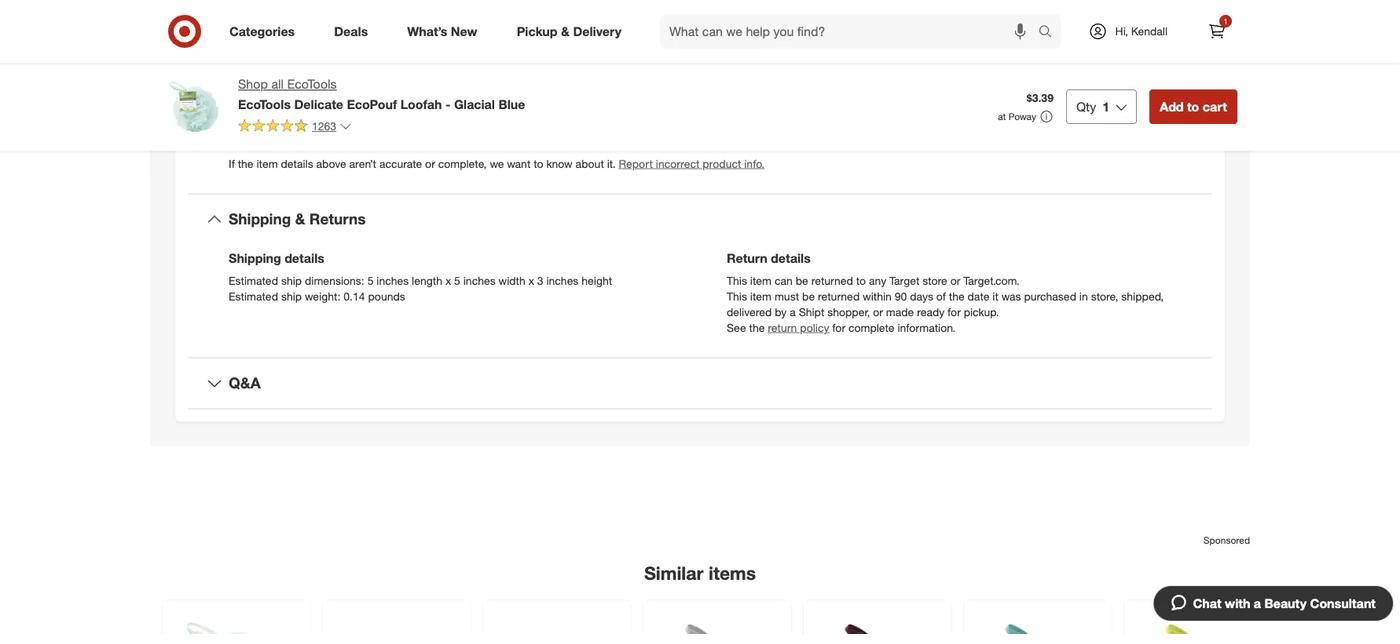 Task type: describe. For each thing, give the bounding box(es) containing it.
1 vertical spatial item
[[750, 274, 772, 288]]

in
[[1079, 289, 1088, 303]]

037-
[[339, 58, 362, 72]]

with
[[1225, 596, 1250, 612]]

return policy link
[[768, 321, 829, 335]]

we
[[490, 157, 504, 171]]

see
[[727, 321, 746, 335]]

beauty
[[1264, 596, 1307, 612]]

search button
[[1031, 14, 1069, 52]]

1263 link
[[238, 119, 352, 137]]

must
[[775, 289, 799, 303]]

sponsored
[[1203, 534, 1250, 546]]

2 estimated from the top
[[229, 289, 278, 303]]

ecotools delicate ecopouf loofah - bright blue image
[[973, 611, 1102, 635]]

delivery
[[573, 24, 621, 39]]

above
[[316, 157, 346, 171]]

returns
[[309, 210, 366, 228]]

-
[[445, 97, 451, 112]]

origin : imported
[[229, 106, 312, 119]]

aren't
[[349, 157, 376, 171]]

what's
[[407, 24, 447, 39]]

1 horizontal spatial :
[[333, 58, 336, 72]]

0 horizontal spatial to
[[534, 157, 543, 171]]

add
[[1160, 99, 1184, 114]]

3
[[537, 274, 543, 288]]

origin
[[229, 106, 260, 119]]

2 x from the left
[[528, 274, 534, 288]]

chat with a beauty consultant
[[1193, 596, 1376, 612]]

1 estimated from the top
[[229, 274, 278, 288]]

cart
[[1203, 99, 1227, 114]]

loofah
[[401, 97, 442, 112]]

1 vertical spatial :
[[260, 106, 264, 119]]

length
[[412, 274, 442, 288]]

at
[[998, 111, 1006, 123]]

any
[[869, 274, 886, 288]]

if the item details above aren't accurate or complete, we want to know about it. report incorrect product info.
[[229, 157, 765, 171]]

within
[[863, 289, 892, 303]]

0 horizontal spatial the
[[238, 157, 253, 171]]

What can we help you find? suggestions appear below search field
[[660, 14, 1042, 49]]

number
[[255, 58, 297, 72]]

1 x from the left
[[445, 274, 451, 288]]

hi, kendall
[[1115, 24, 1167, 38]]

qty
[[1076, 99, 1096, 114]]

info.
[[744, 157, 765, 171]]

dimensions:
[[305, 274, 364, 288]]

chat
[[1193, 596, 1221, 612]]

1 vertical spatial ecotools
[[238, 97, 291, 112]]

& for shipping
[[295, 210, 305, 228]]

kendall
[[1131, 24, 1167, 38]]

can
[[775, 274, 793, 288]]

was
[[1001, 289, 1021, 303]]

details left 'above'
[[281, 157, 313, 171]]

glacial
[[454, 97, 495, 112]]

2 5 from the left
[[454, 274, 460, 288]]

pickup & delivery link
[[503, 14, 641, 49]]

0 vertical spatial ecotools
[[287, 77, 337, 92]]

pickup
[[517, 24, 557, 39]]

return details this item can be returned to any target store or target.com. this item must be returned within 90 days of the date it was purchased in store, shipped, delivered by a shipt shopper, or made ready for pickup. see the return policy for complete information.
[[727, 251, 1164, 335]]

ecotools delicate ecopouf loofah - green fig image
[[172, 611, 301, 635]]

details for shipping
[[285, 251, 324, 266]]

0 horizontal spatial for
[[832, 321, 845, 335]]

height
[[582, 274, 612, 288]]

search
[[1031, 25, 1069, 41]]

at poway
[[998, 111, 1036, 123]]

what's new link
[[394, 14, 497, 49]]

3 inches from the left
[[546, 274, 578, 288]]

return
[[727, 251, 767, 266]]

target.com.
[[963, 274, 1020, 288]]

if
[[229, 157, 235, 171]]

store,
[[1091, 289, 1118, 303]]

categories
[[229, 24, 295, 39]]

hi,
[[1115, 24, 1128, 38]]

to inside return details this item can be returned to any target store or target.com. this item must be returned within 90 days of the date it was purchased in store, shipped, delivered by a shipt shopper, or made ready for pickup. see the return policy for complete information.
[[856, 274, 866, 288]]

return
[[768, 321, 797, 335]]

qty 1
[[1076, 99, 1109, 114]]

shipped,
[[1121, 289, 1164, 303]]

image of ecotools delicate ecopouf loofah - glacial blue image
[[163, 75, 225, 138]]

add to cart
[[1160, 99, 1227, 114]]

2 vertical spatial item
[[750, 289, 772, 303]]

all
[[271, 77, 284, 92]]

shipt
[[799, 305, 824, 319]]

complete,
[[438, 157, 487, 171]]

of
[[936, 289, 946, 303]]

0 vertical spatial for
[[948, 305, 961, 319]]

item
[[229, 58, 252, 72]]



Task type: vqa. For each thing, say whether or not it's contained in the screenshot.
be
yes



Task type: locate. For each thing, give the bounding box(es) containing it.
a inside button
[[1254, 596, 1261, 612]]

2 vertical spatial to
[[856, 274, 866, 288]]

0 horizontal spatial 1
[[1102, 99, 1109, 114]]

details inside shipping details estimated ship dimensions: 5 inches length x 5 inches width x 3 inches height estimated ship weight: 0.14 pounds
[[285, 251, 324, 266]]

categories link
[[216, 14, 314, 49]]

item up the delivered
[[750, 289, 772, 303]]

0 vertical spatial the
[[238, 157, 253, 171]]

item left can
[[750, 274, 772, 288]]

1 vertical spatial ship
[[281, 289, 302, 303]]

1263
[[312, 119, 336, 133]]

be right can
[[796, 274, 808, 288]]

store
[[922, 274, 947, 288]]

ecopouf
[[347, 97, 397, 112]]

for right 'ready'
[[948, 305, 961, 319]]

1 horizontal spatial inches
[[463, 274, 495, 288]]

similar items
[[644, 563, 756, 585]]

items
[[709, 563, 756, 585]]

1 vertical spatial a
[[1254, 596, 1261, 612]]

ecotools down shop
[[238, 97, 291, 112]]

0 vertical spatial or
[[425, 157, 435, 171]]

to right the add
[[1187, 99, 1199, 114]]

target
[[889, 274, 919, 288]]

1 vertical spatial or
[[950, 274, 960, 288]]

1 horizontal spatial the
[[749, 321, 765, 335]]

or
[[425, 157, 435, 171], [950, 274, 960, 288], [873, 305, 883, 319]]

$3.39
[[1027, 91, 1054, 105]]

1 horizontal spatial 1
[[1223, 16, 1228, 26]]

0 horizontal spatial x
[[445, 274, 451, 288]]

shipping for shipping details estimated ship dimensions: 5 inches length x 5 inches width x 3 inches height estimated ship weight: 0.14 pounds
[[229, 251, 281, 266]]

estimated left weight:
[[229, 289, 278, 303]]

details inside return details this item can be returned to any target store or target.com. this item must be returned within 90 days of the date it was purchased in store, shipped, delivered by a shipt shopper, or made ready for pickup. see the return policy for complete information.
[[771, 251, 811, 266]]

2 this from the top
[[727, 289, 747, 303]]

similar items region
[[150, 472, 1272, 635]]

this down return
[[727, 274, 747, 288]]

1 vertical spatial be
[[802, 289, 815, 303]]

shipping inside shipping details estimated ship dimensions: 5 inches length x 5 inches width x 3 inches height estimated ship weight: 0.14 pounds
[[229, 251, 281, 266]]

to inside button
[[1187, 99, 1199, 114]]

q&a
[[229, 374, 261, 392]]

this
[[727, 274, 747, 288], [727, 289, 747, 303]]

1 horizontal spatial &
[[561, 24, 570, 39]]

1 right kendall
[[1223, 16, 1228, 26]]

0 vertical spatial &
[[561, 24, 570, 39]]

this up the delivered
[[727, 289, 747, 303]]

a
[[790, 305, 796, 319], [1254, 596, 1261, 612]]

2 horizontal spatial or
[[950, 274, 960, 288]]

q&a button
[[188, 359, 1212, 409]]

deals link
[[321, 14, 388, 49]]

1 horizontal spatial x
[[528, 274, 534, 288]]

the down the delivered
[[749, 321, 765, 335]]

ecotools delicate ecopouf loofah - purple image
[[332, 611, 461, 635]]

0 vertical spatial shipping
[[229, 210, 291, 228]]

1 inside 1 link
[[1223, 16, 1228, 26]]

08-
[[362, 58, 379, 72]]

0 horizontal spatial or
[[425, 157, 435, 171]]

or right accurate
[[425, 157, 435, 171]]

about
[[576, 157, 604, 171]]

0 vertical spatial returned
[[811, 274, 853, 288]]

0 vertical spatial be
[[796, 274, 808, 288]]

chat with a beauty consultant button
[[1153, 586, 1394, 622]]

date
[[968, 289, 989, 303]]

product
[[703, 157, 741, 171]]

ship left dimensions:
[[281, 274, 302, 288]]

0 vertical spatial ship
[[281, 274, 302, 288]]

days
[[910, 289, 933, 303]]

what's new
[[407, 24, 477, 39]]

inches up 'pounds'
[[377, 274, 409, 288]]

& right pickup
[[561, 24, 570, 39]]

blue
[[498, 97, 525, 112]]

made
[[886, 305, 914, 319]]

:
[[333, 58, 336, 72], [260, 106, 264, 119]]

: left 037- in the top of the page
[[333, 58, 336, 72]]

x left 3 at top left
[[528, 274, 534, 288]]

0 vertical spatial to
[[1187, 99, 1199, 114]]

90
[[895, 289, 907, 303]]

details up can
[[771, 251, 811, 266]]

shipping down if
[[229, 210, 291, 228]]

5
[[367, 274, 374, 288], [454, 274, 460, 288]]

accurate
[[379, 157, 422, 171]]

& inside the pickup & delivery link
[[561, 24, 570, 39]]

a right the with
[[1254, 596, 1261, 612]]

poway
[[1009, 111, 1036, 123]]

x
[[445, 274, 451, 288], [528, 274, 534, 288]]

weight:
[[305, 289, 340, 303]]

shop
[[238, 77, 268, 92]]

(dpci)
[[300, 58, 333, 72]]

0 horizontal spatial inches
[[377, 274, 409, 288]]

information.
[[898, 321, 956, 335]]

ship
[[281, 274, 302, 288], [281, 289, 302, 303]]

estimated down shipping & returns
[[229, 274, 278, 288]]

incorrect
[[656, 157, 700, 171]]

be
[[796, 274, 808, 288], [802, 289, 815, 303]]

for down the shopper,
[[832, 321, 845, 335]]

or right store at top right
[[950, 274, 960, 288]]

1 vertical spatial the
[[949, 289, 965, 303]]

0 vertical spatial estimated
[[229, 274, 278, 288]]

purchased
[[1024, 289, 1076, 303]]

inches left "width"
[[463, 274, 495, 288]]

inches right 3 at top left
[[546, 274, 578, 288]]

2 vertical spatial or
[[873, 305, 883, 319]]

1 horizontal spatial for
[[948, 305, 961, 319]]

1 horizontal spatial to
[[856, 274, 866, 288]]

1 this from the top
[[727, 274, 747, 288]]

the right of
[[949, 289, 965, 303]]

0 vertical spatial a
[[790, 305, 796, 319]]

x right length
[[445, 274, 451, 288]]

shopper,
[[827, 305, 870, 319]]

for
[[948, 305, 961, 319], [832, 321, 845, 335]]

1 vertical spatial to
[[534, 157, 543, 171]]

be up the shipt
[[802, 289, 815, 303]]

& for pickup
[[561, 24, 570, 39]]

1 vertical spatial this
[[727, 289, 747, 303]]

by
[[775, 305, 787, 319]]

want
[[507, 157, 531, 171]]

0 vertical spatial :
[[333, 58, 336, 72]]

item right if
[[256, 157, 278, 171]]

5 right length
[[454, 274, 460, 288]]

& left "returns"
[[295, 210, 305, 228]]

2 horizontal spatial inches
[[546, 274, 578, 288]]

returned
[[811, 274, 853, 288], [818, 289, 860, 303]]

0 horizontal spatial 5
[[367, 274, 374, 288]]

0 vertical spatial 1
[[1223, 16, 1228, 26]]

ecotools delicate ecopouf loofah - chartreuse image
[[1134, 611, 1263, 635]]

0 vertical spatial item
[[256, 157, 278, 171]]

2 inches from the left
[[463, 274, 495, 288]]

imported
[[267, 106, 312, 119]]

1 vertical spatial returned
[[818, 289, 860, 303]]

2 shipping from the top
[[229, 251, 281, 266]]

to right want
[[534, 157, 543, 171]]

delicate
[[294, 97, 343, 112]]

details for return
[[771, 251, 811, 266]]

& inside shipping & returns "dropdown button"
[[295, 210, 305, 228]]

new
[[451, 24, 477, 39]]

1 horizontal spatial or
[[873, 305, 883, 319]]

0 horizontal spatial a
[[790, 305, 796, 319]]

the right if
[[238, 157, 253, 171]]

2 ship from the top
[[281, 289, 302, 303]]

1 vertical spatial for
[[832, 321, 845, 335]]

0 horizontal spatial :
[[260, 106, 264, 119]]

or down within
[[873, 305, 883, 319]]

item
[[256, 157, 278, 171], [750, 274, 772, 288], [750, 289, 772, 303]]

2 vertical spatial the
[[749, 321, 765, 335]]

it
[[993, 289, 998, 303]]

ecotools delicate ecopouf loofah - gray image
[[653, 611, 782, 635]]

shipping down shipping & returns
[[229, 251, 281, 266]]

1 right qty
[[1102, 99, 1109, 114]]

inches
[[377, 274, 409, 288], [463, 274, 495, 288], [546, 274, 578, 288]]

report
[[619, 157, 653, 171]]

pounds
[[368, 289, 405, 303]]

shipping inside "dropdown button"
[[229, 210, 291, 228]]

1 inches from the left
[[377, 274, 409, 288]]

know
[[546, 157, 573, 171]]

deals
[[334, 24, 368, 39]]

1 vertical spatial 1
[[1102, 99, 1109, 114]]

ecotools down item number (dpci) : 037-08-3593
[[287, 77, 337, 92]]

1 horizontal spatial 5
[[454, 274, 460, 288]]

1 5 from the left
[[367, 274, 374, 288]]

ecotools
[[287, 77, 337, 92], [238, 97, 291, 112]]

consultant
[[1310, 596, 1376, 612]]

shipping & returns
[[229, 210, 366, 228]]

shipping for shipping & returns
[[229, 210, 291, 228]]

details
[[281, 157, 313, 171], [285, 251, 324, 266], [771, 251, 811, 266]]

complete
[[848, 321, 894, 335]]

0.14
[[344, 289, 365, 303]]

1 vertical spatial estimated
[[229, 289, 278, 303]]

a right by
[[790, 305, 796, 319]]

5 up 'pounds'
[[367, 274, 374, 288]]

ship left weight:
[[281, 289, 302, 303]]

1 shipping from the top
[[229, 210, 291, 228]]

shipping & returns button
[[188, 195, 1212, 245]]

shipping
[[229, 210, 291, 228], [229, 251, 281, 266]]

2 horizontal spatial the
[[949, 289, 965, 303]]

shop all ecotools ecotools delicate ecopouf loofah - glacial blue
[[238, 77, 525, 112]]

1 ship from the top
[[281, 274, 302, 288]]

0 vertical spatial this
[[727, 274, 747, 288]]

it.
[[607, 157, 616, 171]]

policy
[[800, 321, 829, 335]]

1 vertical spatial shipping
[[229, 251, 281, 266]]

to left any
[[856, 274, 866, 288]]

report incorrect product info. button
[[619, 156, 765, 172]]

1 horizontal spatial a
[[1254, 596, 1261, 612]]

ecotools delicate ecopouf loofah - red image
[[813, 611, 942, 635]]

: left the imported at the left top
[[260, 106, 264, 119]]

0 horizontal spatial &
[[295, 210, 305, 228]]

1 vertical spatial &
[[295, 210, 305, 228]]

similar
[[644, 563, 704, 585]]

a inside return details this item can be returned to any target store or target.com. this item must be returned within 90 days of the date it was purchased in store, shipped, delivered by a shipt shopper, or made ready for pickup. see the return policy for complete information.
[[790, 305, 796, 319]]

2 horizontal spatial to
[[1187, 99, 1199, 114]]

item number (dpci) : 037-08-3593
[[229, 58, 403, 72]]

delivered
[[727, 305, 772, 319]]

details up dimensions:
[[285, 251, 324, 266]]



